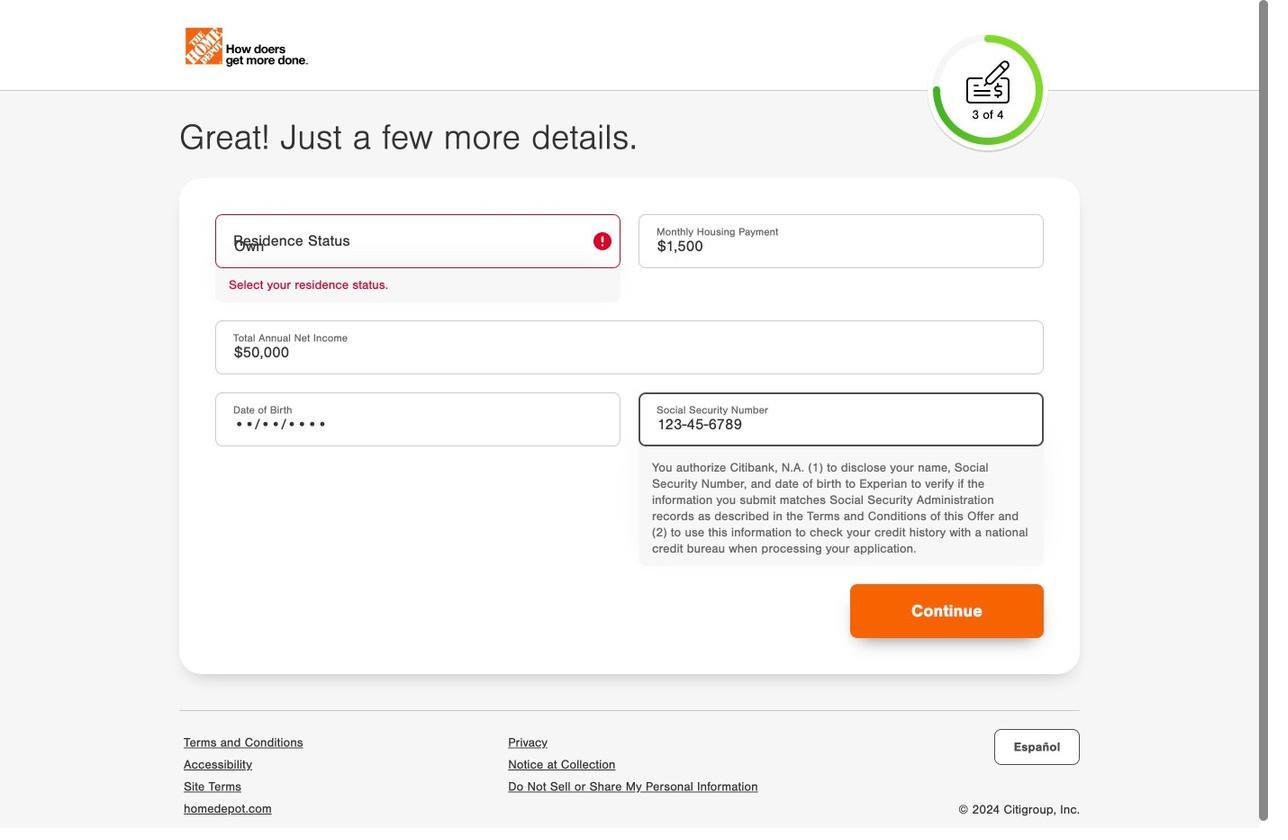 Task type: vqa. For each thing, say whether or not it's contained in the screenshot.
'Advertisement' element
no



Task type: describe. For each thing, give the bounding box(es) containing it.
Social Security Number field
[[639, 393, 1044, 447]]

the home depot application form element
[[179, 9, 522, 81]]

2 list from the left
[[504, 730, 763, 796]]

Monthly Housing Payment field
[[639, 214, 1044, 268]]

Total Annual Net Income field
[[215, 321, 1044, 375]]

2024Citigroup, Inc. text field
[[959, 803, 1080, 818]]



Task type: locate. For each thing, give the bounding box(es) containing it.
list
[[179, 730, 308, 821], [504, 730, 763, 796]]

Date of Birth field
[[215, 393, 621, 447]]

1 list from the left
[[179, 730, 308, 821]]

1 vertical spatial figure
[[594, 232, 612, 250]]

0 horizontal spatial figure
[[594, 232, 612, 250]]

0 horizontal spatial list
[[179, 730, 308, 821]]

1 horizontal spatial figure
[[963, 57, 1013, 107]]

the home depot application form image
[[179, 22, 721, 68]]

1 horizontal spatial list
[[504, 730, 763, 796]]

0 vertical spatial figure
[[963, 57, 1013, 107]]

figure
[[963, 57, 1013, 107], [594, 232, 612, 250]]



